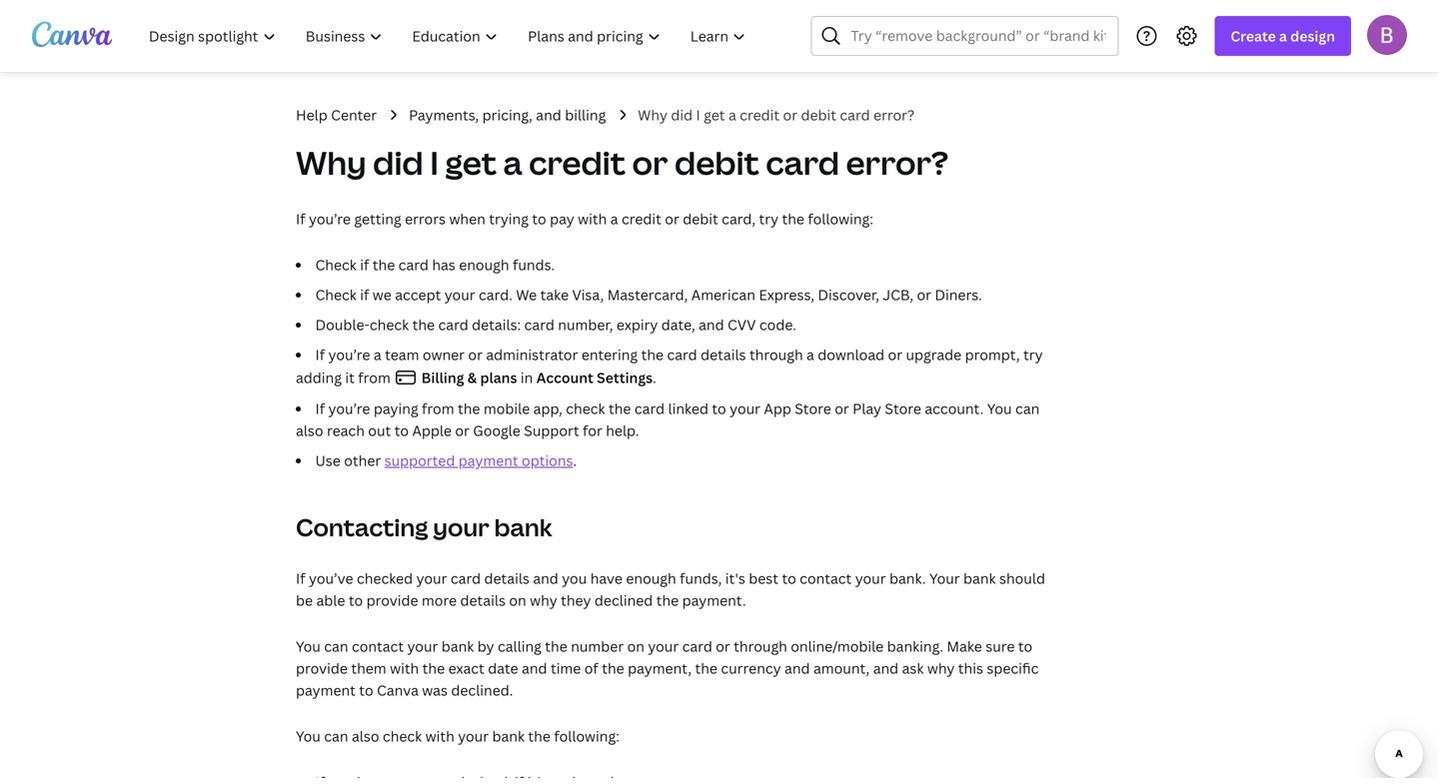 Task type: locate. For each thing, give the bounding box(es) containing it.
0 vertical spatial can
[[1015, 399, 1040, 418]]

1 horizontal spatial on
[[627, 637, 644, 656]]

if down getting
[[360, 255, 369, 274]]

1 horizontal spatial from
[[422, 399, 454, 418]]

0 vertical spatial you're
[[309, 209, 351, 228]]

your left app
[[730, 399, 760, 418]]

on up payment,
[[627, 637, 644, 656]]

if inside if you're a team owner or administrator entering the card details through a download or upgrade prompt, try adding it from
[[315, 345, 325, 364]]

check up for
[[566, 399, 605, 418]]

0 horizontal spatial from
[[358, 368, 391, 387]]

you're for a
[[328, 345, 370, 364]]

0 vertical spatial check
[[315, 255, 357, 274]]

1 vertical spatial did
[[373, 141, 423, 184]]

1 horizontal spatial store
[[885, 399, 921, 418]]

can
[[1015, 399, 1040, 418], [324, 637, 348, 656], [324, 727, 348, 746]]

if you're paying from the mobile app, check the card linked to your app store or play store account. you can also reach out to apple or google support for help.
[[296, 399, 1040, 440]]

1 vertical spatial enough
[[626, 569, 676, 588]]

express,
[[759, 285, 814, 304]]

. up if you're paying from the mobile app, check the card linked to your app store or play store account. you can also reach out to apple or google support for help. on the bottom
[[653, 368, 656, 387]]

jcb,
[[883, 285, 913, 304]]

from right it in the left of the page
[[358, 368, 391, 387]]

if for if you're getting errors when trying to pay with a credit or debit card, try the following:
[[296, 209, 305, 228]]

if left getting
[[296, 209, 305, 228]]

and left ask
[[873, 659, 899, 678]]

for
[[583, 421, 602, 440]]

if up "adding"
[[315, 345, 325, 364]]

2 horizontal spatial with
[[578, 209, 607, 228]]

&
[[467, 368, 477, 387]]

if for we
[[360, 285, 369, 304]]

0 horizontal spatial try
[[759, 209, 779, 228]]

store right play
[[885, 399, 921, 418]]

1 vertical spatial check
[[566, 399, 605, 418]]

0 vertical spatial try
[[759, 209, 779, 228]]

1 horizontal spatial provide
[[366, 591, 418, 610]]

0 vertical spatial also
[[296, 421, 323, 440]]

a inside why did i get a credit or debit card error? link
[[728, 105, 736, 124]]

from inside if you're a team owner or administrator entering the card details through a download or upgrade prompt, try adding it from
[[358, 368, 391, 387]]

check for check if the card has enough funds.
[[315, 255, 357, 274]]

why right ask
[[927, 659, 955, 678]]

billing
[[421, 368, 464, 387]]

0 horizontal spatial on
[[509, 591, 526, 610]]

1 vertical spatial you're
[[328, 345, 370, 364]]

errors
[[405, 209, 446, 228]]

1 vertical spatial check
[[315, 285, 357, 304]]

0 horizontal spatial store
[[795, 399, 831, 418]]

also up 'use' at the bottom left of the page
[[296, 421, 323, 440]]

0 vertical spatial from
[[358, 368, 391, 387]]

use
[[315, 451, 341, 470]]

you're for paying
[[328, 399, 370, 418]]

contact right best
[[800, 569, 852, 588]]

date
[[488, 659, 518, 678]]

if you're a team owner or administrator entering the card details through a download or upgrade prompt, try adding it from
[[296, 345, 1043, 387]]

help.
[[606, 421, 639, 440]]

store
[[795, 399, 831, 418], [885, 399, 921, 418]]

you
[[987, 399, 1012, 418], [296, 637, 321, 656], [296, 727, 321, 746]]

they
[[561, 591, 591, 610]]

support
[[524, 421, 579, 440]]

you for you can contact your bank by calling the number on your card or through online/mobile banking. make sure to provide them with the exact date and time of the payment, the currency and amount, and ask why this specific payment to canva was declined.
[[296, 637, 321, 656]]

2 if from the top
[[360, 285, 369, 304]]

0 vertical spatial enough
[[459, 255, 509, 274]]

0 vertical spatial get
[[704, 105, 725, 124]]

2 vertical spatial debit
[[683, 209, 718, 228]]

0 horizontal spatial .
[[573, 451, 577, 470]]

help center
[[296, 105, 377, 124]]

to
[[532, 209, 546, 228], [712, 399, 726, 418], [394, 421, 409, 440], [782, 569, 796, 588], [349, 591, 363, 610], [1018, 637, 1032, 656], [359, 681, 373, 700]]

you're inside if you're paying from the mobile app, check the card linked to your app store or play store account. you can also reach out to apple or google support for help.
[[328, 399, 370, 418]]

1 store from the left
[[795, 399, 831, 418]]

your up "was"
[[407, 637, 438, 656]]

following: up discover,
[[808, 209, 873, 228]]

also
[[296, 421, 323, 440], [352, 727, 379, 746]]

0 horizontal spatial also
[[296, 421, 323, 440]]

did right billing
[[671, 105, 693, 124]]

0 vertical spatial contact
[[800, 569, 852, 588]]

checked
[[357, 569, 413, 588]]

provide down checked on the left of the page
[[366, 591, 418, 610]]

. down support
[[573, 451, 577, 470]]

contact inside if you've checked your card details and you have enough funds, it's best to contact your bank. your bank should be able to provide more details on why they declined the payment.
[[800, 569, 852, 588]]

you're for getting
[[309, 209, 351, 228]]

1 vertical spatial credit
[[529, 141, 626, 184]]

or
[[783, 105, 798, 124], [632, 141, 668, 184], [665, 209, 679, 228], [917, 285, 931, 304], [468, 345, 483, 364], [888, 345, 902, 364], [835, 399, 849, 418], [455, 421, 470, 440], [716, 637, 730, 656]]

accept
[[395, 285, 441, 304]]

you're up it in the left of the page
[[328, 345, 370, 364]]

bank.
[[889, 569, 926, 588]]

bank down "declined."
[[492, 727, 525, 746]]

details:
[[472, 315, 521, 334]]

contact inside the 'you can contact your bank by calling the number on your card or through online/mobile banking. make sure to provide them with the exact date and time of the payment, the currency and amount, and ask why this specific payment to canva was declined.'
[[352, 637, 404, 656]]

why did i get a credit or debit card error?
[[638, 105, 915, 124], [296, 141, 948, 184]]

store right app
[[795, 399, 831, 418]]

specific
[[987, 659, 1039, 678]]

2 vertical spatial you
[[296, 727, 321, 746]]

through down "code."
[[749, 345, 803, 364]]

and
[[536, 105, 561, 124], [699, 315, 724, 334], [533, 569, 558, 588], [522, 659, 547, 678], [785, 659, 810, 678], [873, 659, 899, 678]]

with right pay
[[578, 209, 607, 228]]

0 horizontal spatial i
[[430, 141, 439, 184]]

1 vertical spatial error?
[[846, 141, 948, 184]]

it's
[[725, 569, 745, 588]]

1 horizontal spatial try
[[1023, 345, 1043, 364]]

following: down of
[[554, 727, 619, 746]]

your up payment,
[[648, 637, 679, 656]]

if up be
[[296, 569, 305, 588]]

1 vertical spatial can
[[324, 637, 348, 656]]

0 horizontal spatial why
[[296, 141, 366, 184]]

and left 'cvv'
[[699, 315, 724, 334]]

2 vertical spatial check
[[383, 727, 422, 746]]

1 horizontal spatial following:
[[808, 209, 873, 228]]

can inside the 'you can contact your bank by calling the number on your card or through online/mobile banking. make sure to provide them with the exact date and time of the payment, the currency and amount, and ask why this specific payment to canva was declined.'
[[324, 637, 348, 656]]

bank inside if you've checked your card details and you have enough funds, it's best to contact your bank. your bank should be able to provide more details on why they declined the payment.
[[963, 569, 996, 588]]

mobile
[[484, 399, 530, 418]]

0 vertical spatial details
[[701, 345, 746, 364]]

1 horizontal spatial contact
[[800, 569, 852, 588]]

1 horizontal spatial did
[[671, 105, 693, 124]]

apple
[[412, 421, 452, 440]]

you
[[562, 569, 587, 588]]

a inside create a design dropdown button
[[1279, 26, 1287, 45]]

0 vertical spatial through
[[749, 345, 803, 364]]

to right linked
[[712, 399, 726, 418]]

reach
[[327, 421, 365, 440]]

on up calling
[[509, 591, 526, 610]]

can for you can also check with your bank the following:
[[324, 727, 348, 746]]

card inside if you're paying from the mobile app, check the card linked to your app store or play store account. you can also reach out to apple or google support for help.
[[634, 399, 665, 418]]

use other supported payment options .
[[315, 451, 577, 470]]

you've
[[309, 569, 353, 588]]

1 horizontal spatial also
[[352, 727, 379, 746]]

payment.
[[682, 591, 746, 610]]

bank inside the 'you can contact your bank by calling the number on your card or through online/mobile banking. make sure to provide them with the exact date and time of the payment, the currency and amount, and ask why this specific payment to canva was declined.'
[[441, 637, 474, 656]]

payment down them
[[296, 681, 356, 700]]

try right card,
[[759, 209, 779, 228]]

2 vertical spatial details
[[460, 591, 506, 610]]

if
[[360, 255, 369, 274], [360, 285, 369, 304]]

provide left them
[[296, 659, 348, 678]]

sure
[[986, 637, 1015, 656]]

.
[[653, 368, 656, 387], [573, 451, 577, 470]]

0 vertical spatial did
[[671, 105, 693, 124]]

code.
[[759, 315, 796, 334]]

1 horizontal spatial enough
[[626, 569, 676, 588]]

upgrade
[[906, 345, 962, 364]]

did up getting
[[373, 141, 423, 184]]

1 vertical spatial if
[[360, 285, 369, 304]]

contacting your bank
[[296, 511, 552, 544]]

help center link
[[296, 104, 377, 126]]

visa,
[[572, 285, 604, 304]]

if inside if you're paying from the mobile app, check the card linked to your app store or play store account. you can also reach out to apple or google support for help.
[[315, 399, 325, 418]]

1 vertical spatial provide
[[296, 659, 348, 678]]

you inside the 'you can contact your bank by calling the number on your card or through online/mobile banking. make sure to provide them with the exact date and time of the payment, the currency and amount, and ask why this specific payment to canva was declined.'
[[296, 637, 321, 656]]

you're up reach
[[328, 399, 370, 418]]

if for if you've checked your card details and you have enough funds, it's best to contact your bank. your bank should be able to provide more details on why they declined the payment.
[[296, 569, 305, 588]]

be
[[296, 591, 313, 610]]

through up currency
[[734, 637, 787, 656]]

1 vertical spatial following:
[[554, 727, 619, 746]]

1 horizontal spatial why
[[638, 105, 667, 124]]

payment inside the 'you can contact your bank by calling the number on your card or through online/mobile banking. make sure to provide them with the exact date and time of the payment, the currency and amount, and ask why this specific payment to canva was declined.'
[[296, 681, 356, 700]]

if for if you're a team owner or administrator entering the card details through a download or upgrade prompt, try adding it from
[[315, 345, 325, 364]]

1 if from the top
[[360, 255, 369, 274]]

2 vertical spatial can
[[324, 727, 348, 746]]

0 vertical spatial payment
[[458, 451, 518, 470]]

your
[[444, 285, 475, 304], [730, 399, 760, 418], [433, 511, 489, 544], [416, 569, 447, 588], [855, 569, 886, 588], [407, 637, 438, 656], [648, 637, 679, 656], [458, 727, 489, 746]]

0 horizontal spatial provide
[[296, 659, 348, 678]]

details down 'cvv'
[[701, 345, 746, 364]]

through inside the 'you can contact your bank by calling the number on your card or through online/mobile banking. make sure to provide them with the exact date and time of the payment, the currency and amount, and ask why this specific payment to canva was declined.'
[[734, 637, 787, 656]]

payment
[[458, 451, 518, 470], [296, 681, 356, 700]]

why left they at the left bottom of the page
[[530, 591, 557, 610]]

app,
[[533, 399, 562, 418]]

if down "adding"
[[315, 399, 325, 418]]

check if the card has enough funds.
[[315, 255, 555, 274]]

of
[[584, 659, 598, 678]]

with up canva
[[390, 659, 419, 678]]

funds,
[[680, 569, 722, 588]]

0 vertical spatial you
[[987, 399, 1012, 418]]

0 horizontal spatial enough
[[459, 255, 509, 274]]

0 vertical spatial on
[[509, 591, 526, 610]]

make
[[947, 637, 982, 656]]

and left you
[[533, 569, 558, 588]]

0 vertical spatial why
[[530, 591, 557, 610]]

1 vertical spatial through
[[734, 637, 787, 656]]

why down help center
[[296, 141, 366, 184]]

1 vertical spatial why did i get a credit or debit card error?
[[296, 141, 948, 184]]

enough up "card."
[[459, 255, 509, 274]]

0 vertical spatial why
[[638, 105, 667, 124]]

0 horizontal spatial why
[[530, 591, 557, 610]]

try
[[759, 209, 779, 228], [1023, 345, 1043, 364]]

trying
[[489, 209, 529, 228]]

1 vertical spatial from
[[422, 399, 454, 418]]

1 vertical spatial why
[[927, 659, 955, 678]]

0 horizontal spatial contact
[[352, 637, 404, 656]]

1 vertical spatial with
[[390, 659, 419, 678]]

with
[[578, 209, 607, 228], [390, 659, 419, 678], [425, 727, 454, 746]]

bank up exact
[[441, 637, 474, 656]]

bank right your
[[963, 569, 996, 588]]

to down them
[[359, 681, 373, 700]]

to right best
[[782, 569, 796, 588]]

0 vertical spatial credit
[[740, 105, 780, 124]]

contact up them
[[352, 637, 404, 656]]

if inside if you've checked your card details and you have enough funds, it's best to contact your bank. your bank should be able to provide more details on why they declined the payment.
[[296, 569, 305, 588]]

0 horizontal spatial get
[[445, 141, 497, 184]]

why right billing
[[638, 105, 667, 124]]

try inside if you're a team owner or administrator entering the card details through a download or upgrade prompt, try adding it from
[[1023, 345, 1043, 364]]

0 vertical spatial if
[[360, 255, 369, 274]]

you for you can also check with your bank the following:
[[296, 727, 321, 746]]

contact
[[800, 569, 852, 588], [352, 637, 404, 656]]

1 vertical spatial payment
[[296, 681, 356, 700]]

settings
[[597, 368, 653, 387]]

canva
[[377, 681, 419, 700]]

1 vertical spatial try
[[1023, 345, 1043, 364]]

check down we
[[370, 315, 409, 334]]

1 check from the top
[[315, 255, 357, 274]]

1 vertical spatial i
[[430, 141, 439, 184]]

with down "was"
[[425, 727, 454, 746]]

1 horizontal spatial .
[[653, 368, 656, 387]]

time
[[551, 659, 581, 678]]

0 vertical spatial provide
[[366, 591, 418, 610]]

0 vertical spatial with
[[578, 209, 607, 228]]

help
[[296, 105, 327, 124]]

1 vertical spatial .
[[573, 451, 577, 470]]

following:
[[808, 209, 873, 228], [554, 727, 619, 746]]

online/mobile
[[791, 637, 884, 656]]

entering
[[581, 345, 638, 364]]

2 check from the top
[[315, 285, 357, 304]]

check down canva
[[383, 727, 422, 746]]

enough up declined
[[626, 569, 676, 588]]

1 vertical spatial on
[[627, 637, 644, 656]]

1 horizontal spatial i
[[696, 105, 700, 124]]

payment down the google
[[458, 451, 518, 470]]

to right able
[[349, 591, 363, 610]]

details left you
[[484, 569, 530, 588]]

1 horizontal spatial why
[[927, 659, 955, 678]]

details right more in the left of the page
[[460, 591, 506, 610]]

and left billing
[[536, 105, 561, 124]]

check
[[315, 255, 357, 274], [315, 285, 357, 304]]

provide inside if you've checked your card details and you have enough funds, it's best to contact your bank. your bank should be able to provide more details on why they declined the payment.
[[366, 591, 418, 610]]

try right prompt,
[[1023, 345, 1043, 364]]

0 vertical spatial i
[[696, 105, 700, 124]]

0 horizontal spatial payment
[[296, 681, 356, 700]]

1 vertical spatial contact
[[352, 637, 404, 656]]

from up apple
[[422, 399, 454, 418]]

card inside if you've checked your card details and you have enough funds, it's best to contact your bank. your bank should be able to provide more details on why they declined the payment.
[[451, 569, 481, 588]]

2 vertical spatial credit
[[622, 209, 661, 228]]

you're left getting
[[309, 209, 351, 228]]

1 horizontal spatial payment
[[458, 451, 518, 470]]

you can also check with your bank the following:
[[296, 727, 619, 746]]

Try "remove background" or "brand kit" search field
[[851, 17, 1106, 55]]

also down canva
[[352, 727, 379, 746]]

details
[[701, 345, 746, 364], [484, 569, 530, 588], [460, 591, 506, 610]]

1 vertical spatial also
[[352, 727, 379, 746]]

you're inside if you're a team owner or administrator entering the card details through a download or upgrade prompt, try adding it from
[[328, 345, 370, 364]]

account.
[[925, 399, 984, 418]]

you can contact your bank by calling the number on your card or through online/mobile banking. make sure to provide them with the exact date and time of the payment, the currency and amount, and ask why this specific payment to canva was declined.
[[296, 637, 1039, 700]]

american
[[691, 285, 755, 304]]

if left we
[[360, 285, 369, 304]]

1 vertical spatial you
[[296, 637, 321, 656]]

2 vertical spatial you're
[[328, 399, 370, 418]]

0 horizontal spatial with
[[390, 659, 419, 678]]

card
[[840, 105, 870, 124], [766, 141, 839, 184], [398, 255, 429, 274], [438, 315, 468, 334], [524, 315, 554, 334], [667, 345, 697, 364], [634, 399, 665, 418], [451, 569, 481, 588], [682, 637, 712, 656]]

your down "declined."
[[458, 727, 489, 746]]

did inside why did i get a credit or debit card error? link
[[671, 105, 693, 124]]

1 vertical spatial get
[[445, 141, 497, 184]]

1 horizontal spatial with
[[425, 727, 454, 746]]

card inside the 'you can contact your bank by calling the number on your card or through online/mobile banking. make sure to provide them with the exact date and time of the payment, the currency and amount, and ask why this specific payment to canva was declined.'
[[682, 637, 712, 656]]

or inside the 'you can contact your bank by calling the number on your card or through online/mobile banking. make sure to provide them with the exact date and time of the payment, the currency and amount, and ask why this specific payment to canva was declined.'
[[716, 637, 730, 656]]

bank
[[494, 511, 552, 544], [963, 569, 996, 588], [441, 637, 474, 656], [492, 727, 525, 746]]



Task type: vqa. For each thing, say whether or not it's contained in the screenshot.
with to the top
yes



Task type: describe. For each thing, give the bounding box(es) containing it.
can for you can contact your bank by calling the number on your card or through online/mobile banking. make sure to provide them with the exact date and time of the payment, the currency and amount, and ask why this specific payment to canva was declined.
[[324, 637, 348, 656]]

0 horizontal spatial did
[[373, 141, 423, 184]]

on inside if you've checked your card details and you have enough funds, it's best to contact your bank. your bank should be able to provide more details on why they declined the payment.
[[509, 591, 526, 610]]

exact
[[448, 659, 484, 678]]

app
[[764, 399, 791, 418]]

number,
[[558, 315, 613, 334]]

0 vertical spatial why did i get a credit or debit card error?
[[638, 105, 915, 124]]

cvv
[[728, 315, 756, 334]]

1 vertical spatial details
[[484, 569, 530, 588]]

card.
[[479, 285, 513, 304]]

this
[[958, 659, 983, 678]]

team
[[385, 345, 419, 364]]

check if we accept your card. we take visa, mastercard, american express, discover, jcb, or diners.
[[315, 285, 982, 304]]

best
[[749, 569, 778, 588]]

and down calling
[[522, 659, 547, 678]]

create a design
[[1231, 26, 1335, 45]]

0 vertical spatial .
[[653, 368, 656, 387]]

was
[[422, 681, 448, 700]]

ask
[[902, 659, 924, 678]]

mastercard,
[[607, 285, 688, 304]]

if for the
[[360, 255, 369, 274]]

declined.
[[451, 681, 513, 700]]

the inside if you're a team owner or administrator entering the card details through a download or upgrade prompt, try adding it from
[[641, 345, 664, 364]]

the inside if you've checked your card details and you have enough funds, it's best to contact your bank. your bank should be able to provide more details on why they declined the payment.
[[656, 591, 679, 610]]

paying
[[374, 399, 418, 418]]

expiry
[[616, 315, 658, 334]]

to right out
[[394, 421, 409, 440]]

out
[[368, 421, 391, 440]]

0 vertical spatial check
[[370, 315, 409, 334]]

bob builder image
[[1367, 15, 1407, 55]]

your
[[929, 569, 960, 588]]

more
[[422, 591, 457, 610]]

funds.
[[513, 255, 555, 274]]

diners.
[[935, 285, 982, 304]]

check inside if you're paying from the mobile app, check the card linked to your app store or play store account. you can also reach out to apple or google support for help.
[[566, 399, 605, 418]]

banking.
[[887, 637, 943, 656]]

when
[[449, 209, 486, 228]]

to right sure
[[1018, 637, 1032, 656]]

has
[[432, 255, 455, 274]]

your down use other supported payment options .
[[433, 511, 489, 544]]

contacting
[[296, 511, 428, 544]]

calling
[[498, 637, 542, 656]]

google
[[473, 421, 520, 440]]

i inside why did i get a credit or debit card error? link
[[696, 105, 700, 124]]

options
[[522, 451, 573, 470]]

we
[[516, 285, 537, 304]]

0 vertical spatial error?
[[873, 105, 915, 124]]

discover,
[[818, 285, 879, 304]]

0 vertical spatial debit
[[801, 105, 836, 124]]

why inside the 'you can contact your bank by calling the number on your card or through online/mobile banking. make sure to provide them with the exact date and time of the payment, the currency and amount, and ask why this specific payment to canva was declined.'
[[927, 659, 955, 678]]

getting
[[354, 209, 401, 228]]

if you've checked your card details and you have enough funds, it's best to contact your bank. your bank should be able to provide more details on why they declined the payment.
[[296, 569, 1045, 610]]

if you're getting errors when trying to pay with a credit or debit card, try the following:
[[296, 209, 873, 228]]

billing
[[565, 105, 606, 124]]

1 horizontal spatial get
[[704, 105, 725, 124]]

you inside if you're paying from the mobile app, check the card linked to your app store or play store account. you can also reach out to apple or google support for help.
[[987, 399, 1012, 418]]

provide inside the 'you can contact your bank by calling the number on your card or through online/mobile banking. make sure to provide them with the exact date and time of the payment, the currency and amount, and ask why this specific payment to canva was declined.'
[[296, 659, 348, 678]]

on inside the 'you can contact your bank by calling the number on your card or through online/mobile banking. make sure to provide them with the exact date and time of the payment, the currency and amount, and ask why this specific payment to canva was declined.'
[[627, 637, 644, 656]]

able
[[316, 591, 345, 610]]

also inside if you're paying from the mobile app, check the card linked to your app store or play store account. you can also reach out to apple or google support for help.
[[296, 421, 323, 440]]

other
[[344, 451, 381, 470]]

currency
[[721, 659, 781, 678]]

payments,
[[409, 105, 479, 124]]

credit inside why did i get a credit or debit card error? link
[[740, 105, 780, 124]]

1 vertical spatial debit
[[675, 141, 759, 184]]

if for if you're paying from the mobile app, check the card linked to your app store or play store account. you can also reach out to apple or google support for help.
[[315, 399, 325, 418]]

them
[[351, 659, 386, 678]]

your left bank.
[[855, 569, 886, 588]]

from inside if you're paying from the mobile app, check the card linked to your app store or play store account. you can also reach out to apple or google support for help.
[[422, 399, 454, 418]]

play
[[853, 399, 881, 418]]

payment,
[[628, 659, 692, 678]]

1 vertical spatial why
[[296, 141, 366, 184]]

check for check if we accept your card. we take visa, mastercard, american express, discover, jcb, or diners.
[[315, 285, 357, 304]]

create a design button
[[1215, 16, 1351, 56]]

center
[[331, 105, 377, 124]]

pricing,
[[482, 105, 533, 124]]

0 vertical spatial following:
[[808, 209, 873, 228]]

number
[[571, 637, 624, 656]]

why did i get a credit or debit card error? link
[[638, 104, 915, 126]]

date,
[[661, 315, 695, 334]]

billing & plans in account settings .
[[421, 368, 656, 387]]

card inside if you're a team owner or administrator entering the card details through a download or upgrade prompt, try adding it from
[[667, 345, 697, 364]]

double-check the card details: card number, expiry date, and cvv code.
[[315, 315, 796, 334]]

download
[[818, 345, 885, 364]]

through inside if you're a team owner or administrator entering the card details through a download or upgrade prompt, try adding it from
[[749, 345, 803, 364]]

enough inside if you've checked your card details and you have enough funds, it's best to contact your bank. your bank should be able to provide more details on why they declined the payment.
[[626, 569, 676, 588]]

your down has
[[444, 285, 475, 304]]

double-
[[315, 315, 370, 334]]

with inside the 'you can contact your bank by calling the number on your card or through online/mobile banking. make sure to provide them with the exact date and time of the payment, the currency and amount, and ask why this specific payment to canva was declined.'
[[390, 659, 419, 678]]

and left amount,
[[785, 659, 810, 678]]

your inside if you're paying from the mobile app, check the card linked to your app store or play store account. you can also reach out to apple or google support for help.
[[730, 399, 760, 418]]

bank down options
[[494, 511, 552, 544]]

payments, pricing, and billing link
[[409, 104, 606, 126]]

it
[[345, 368, 355, 387]]

have
[[590, 569, 623, 588]]

your up more in the left of the page
[[416, 569, 447, 588]]

amount,
[[813, 659, 870, 678]]

adding
[[296, 368, 342, 387]]

can inside if you're paying from the mobile app, check the card linked to your app store or play store account. you can also reach out to apple or google support for help.
[[1015, 399, 1040, 418]]

to left pay
[[532, 209, 546, 228]]

2 vertical spatial with
[[425, 727, 454, 746]]

0 horizontal spatial following:
[[554, 727, 619, 746]]

create
[[1231, 26, 1276, 45]]

card,
[[722, 209, 756, 228]]

by
[[477, 637, 494, 656]]

administrator
[[486, 345, 578, 364]]

pay
[[550, 209, 574, 228]]

why inside if you've checked your card details and you have enough funds, it's best to contact your bank. your bank should be able to provide more details on why they declined the payment.
[[530, 591, 557, 610]]

supported payment options link
[[384, 451, 573, 470]]

owner
[[423, 345, 465, 364]]

top level navigation element
[[136, 16, 763, 56]]

declined
[[595, 591, 653, 610]]

supported
[[384, 451, 455, 470]]

details inside if you're a team owner or administrator entering the card details through a download or upgrade prompt, try adding it from
[[701, 345, 746, 364]]

in
[[520, 368, 533, 387]]

and inside if you've checked your card details and you have enough funds, it's best to contact your bank. your bank should be able to provide more details on why they declined the payment.
[[533, 569, 558, 588]]

plans
[[480, 368, 517, 387]]

2 store from the left
[[885, 399, 921, 418]]



